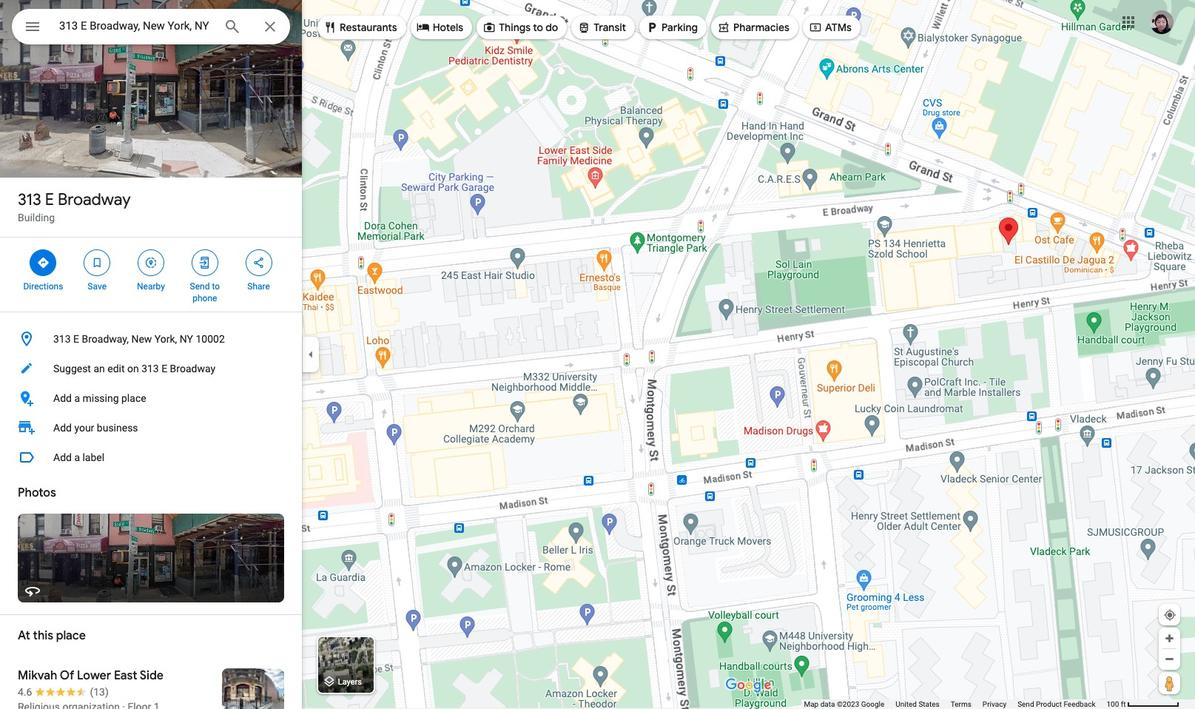 Task type: describe. For each thing, give the bounding box(es) containing it.

[[323, 19, 337, 36]]

 button
[[12, 9, 53, 47]]

ny
[[180, 333, 193, 345]]

footer inside google maps element
[[804, 699, 1107, 709]]

313 e broadway, new york, ny 10002
[[53, 333, 225, 345]]

google
[[861, 700, 885, 708]]

313 e broadway, new york, ny 10002 button
[[0, 324, 302, 354]]

states
[[919, 700, 940, 708]]

place inside button
[[121, 392, 146, 404]]

show street view coverage image
[[1159, 672, 1181, 694]]

at this place
[[18, 628, 86, 643]]

pharmacies
[[733, 21, 790, 34]]

terms
[[951, 700, 972, 708]]


[[24, 16, 41, 37]]


[[809, 19, 822, 36]]

united states
[[896, 700, 940, 708]]

east
[[114, 668, 137, 683]]

zoom in image
[[1164, 633, 1175, 644]]

united states button
[[896, 699, 940, 709]]

business
[[97, 422, 138, 434]]

things
[[499, 21, 531, 34]]

map
[[804, 700, 819, 708]]

nearby
[[137, 281, 165, 292]]

google maps element
[[0, 0, 1195, 709]]

 atms
[[809, 19, 852, 36]]

a for missing
[[74, 392, 80, 404]]

restaurants
[[340, 21, 397, 34]]

©2023
[[837, 700, 860, 708]]

side
[[140, 668, 163, 683]]

suggest
[[53, 363, 91, 375]]


[[645, 19, 659, 36]]

hotels
[[433, 21, 463, 34]]

add your business
[[53, 422, 138, 434]]

phone
[[193, 293, 217, 303]]

 restaurants
[[323, 19, 397, 36]]


[[37, 255, 50, 271]]

none field inside the 313 e broadway, new york, ny 10002 field
[[59, 17, 212, 35]]

an
[[94, 363, 105, 375]]

add for add a label
[[53, 451, 72, 463]]

broadway inside 313 e broadway building
[[58, 189, 131, 210]]

photos
[[18, 486, 56, 500]]

product
[[1036, 700, 1062, 708]]

mikvah
[[18, 668, 57, 683]]

actions for 313 e broadway region
[[0, 238, 302, 312]]

send product feedback button
[[1018, 699, 1096, 709]]

map data ©2023 google
[[804, 700, 885, 708]]



Task type: vqa. For each thing, say whether or not it's contained in the screenshot.
ATMs
yes



Task type: locate. For each thing, give the bounding box(es) containing it.
broadway up 
[[58, 189, 131, 210]]

send product feedback
[[1018, 700, 1096, 708]]

label
[[83, 451, 104, 463]]


[[416, 19, 430, 36]]

building
[[18, 212, 55, 224]]

to
[[533, 21, 543, 34], [212, 281, 220, 292]]

to inside the  things to do
[[533, 21, 543, 34]]

to up phone
[[212, 281, 220, 292]]

a for label
[[74, 451, 80, 463]]

edit
[[107, 363, 125, 375]]

313 inside 313 e broadway building
[[18, 189, 41, 210]]

e for broadway
[[45, 189, 54, 210]]

1 vertical spatial to
[[212, 281, 220, 292]]

share
[[247, 281, 270, 292]]

313 E Broadway, New York, NY 10002 field
[[12, 9, 290, 44]]

transit
[[594, 21, 626, 34]]

send up phone
[[190, 281, 210, 292]]

e inside button
[[161, 363, 167, 375]]

send to phone
[[190, 281, 220, 303]]

0 vertical spatial add
[[53, 392, 72, 404]]

1 vertical spatial a
[[74, 451, 80, 463]]

10002
[[196, 333, 225, 345]]

privacy
[[983, 700, 1007, 708]]

0 vertical spatial a
[[74, 392, 80, 404]]

send inside button
[[1018, 700, 1034, 708]]

broadway inside button
[[170, 363, 215, 375]]

0 horizontal spatial send
[[190, 281, 210, 292]]


[[483, 19, 496, 36]]

0 vertical spatial 313
[[18, 189, 41, 210]]

1 vertical spatial add
[[53, 422, 72, 434]]

layers
[[338, 677, 362, 687]]

terms button
[[951, 699, 972, 709]]

place down suggest an edit on 313 e broadway
[[121, 392, 146, 404]]

2 horizontal spatial 313
[[141, 363, 159, 375]]

atms
[[825, 21, 852, 34]]

 things to do
[[483, 19, 558, 36]]

0 vertical spatial send
[[190, 281, 210, 292]]

e left broadway, at left
[[73, 333, 79, 345]]

100
[[1107, 700, 1119, 708]]

1 horizontal spatial send
[[1018, 700, 1034, 708]]

313 e broadway building
[[18, 189, 131, 224]]

broadway,
[[82, 333, 129, 345]]


[[252, 255, 265, 271]]

a inside 'add a missing place' button
[[74, 392, 80, 404]]

1 vertical spatial e
[[73, 333, 79, 345]]

add left your
[[53, 422, 72, 434]]

feedback
[[1064, 700, 1096, 708]]

313 for broadway
[[18, 189, 41, 210]]

united
[[896, 700, 917, 708]]


[[578, 19, 591, 36]]

1 vertical spatial 313
[[53, 333, 71, 345]]

a left label
[[74, 451, 80, 463]]

 search field
[[12, 9, 290, 47]]

0 horizontal spatial broadway
[[58, 189, 131, 210]]

place
[[121, 392, 146, 404], [56, 628, 86, 643]]

e
[[45, 189, 54, 210], [73, 333, 79, 345], [161, 363, 167, 375]]

e up building
[[45, 189, 54, 210]]

collapse side panel image
[[303, 346, 319, 363]]

add a missing place button
[[0, 383, 302, 413]]

add for add your business
[[53, 422, 72, 434]]

2 horizontal spatial e
[[161, 363, 167, 375]]

send left product
[[1018, 700, 1034, 708]]

313
[[18, 189, 41, 210], [53, 333, 71, 345], [141, 363, 159, 375]]

of
[[60, 668, 74, 683]]


[[90, 255, 104, 271]]

add left label
[[53, 451, 72, 463]]

313 inside 'button'
[[53, 333, 71, 345]]

0 horizontal spatial 313
[[18, 189, 41, 210]]

new
[[131, 333, 152, 345]]

suggest an edit on 313 e broadway
[[53, 363, 215, 375]]

to left do
[[533, 21, 543, 34]]

4.6
[[18, 686, 32, 698]]

a inside add a label button
[[74, 451, 80, 463]]

e for broadway,
[[73, 333, 79, 345]]

100 ft
[[1107, 700, 1126, 708]]

1 horizontal spatial 313
[[53, 333, 71, 345]]

(13)
[[90, 686, 109, 698]]

4.6 stars 13 reviews image
[[18, 685, 109, 699]]

lower
[[77, 668, 111, 683]]

add a label button
[[0, 443, 302, 472]]

google account: michele murakami  
(michele.murakami@adept.ai) image
[[1150, 10, 1174, 34]]

313 up suggest
[[53, 333, 71, 345]]

a left missing
[[74, 392, 80, 404]]

0 vertical spatial to
[[533, 21, 543, 34]]

0 horizontal spatial to
[[212, 281, 220, 292]]

broadway
[[58, 189, 131, 210], [170, 363, 215, 375]]

2 vertical spatial e
[[161, 363, 167, 375]]

data
[[821, 700, 835, 708]]

send for send to phone
[[190, 281, 210, 292]]

footer
[[804, 699, 1107, 709]]

add a label
[[53, 451, 104, 463]]


[[717, 19, 731, 36]]

1 vertical spatial broadway
[[170, 363, 215, 375]]

 hotels
[[416, 19, 463, 36]]

on
[[127, 363, 139, 375]]

e down york,
[[161, 363, 167, 375]]

show your location image
[[1164, 608, 1177, 622]]


[[198, 255, 212, 271]]

 transit
[[578, 19, 626, 36]]

footer containing map data ©2023 google
[[804, 699, 1107, 709]]

do
[[546, 21, 558, 34]]

1 horizontal spatial to
[[533, 21, 543, 34]]

parking
[[662, 21, 698, 34]]

1 vertical spatial place
[[56, 628, 86, 643]]

to inside send to phone
[[212, 281, 220, 292]]

your
[[74, 422, 94, 434]]

add down suggest
[[53, 392, 72, 404]]

e inside 'button'
[[73, 333, 79, 345]]

0 vertical spatial place
[[121, 392, 146, 404]]

1 add from the top
[[53, 392, 72, 404]]

2 add from the top
[[53, 422, 72, 434]]

2 vertical spatial 313
[[141, 363, 159, 375]]

313 inside button
[[141, 363, 159, 375]]

100 ft button
[[1107, 700, 1180, 708]]

2 vertical spatial add
[[53, 451, 72, 463]]

1 horizontal spatial place
[[121, 392, 146, 404]]

 pharmacies
[[717, 19, 790, 36]]

send for send product feedback
[[1018, 700, 1034, 708]]

add for add a missing place
[[53, 392, 72, 404]]

0 vertical spatial e
[[45, 189, 54, 210]]

1 horizontal spatial e
[[73, 333, 79, 345]]

0 vertical spatial broadway
[[58, 189, 131, 210]]

None field
[[59, 17, 212, 35]]

privacy button
[[983, 699, 1007, 709]]

0 horizontal spatial place
[[56, 628, 86, 643]]

broadway down ny
[[170, 363, 215, 375]]

suggest an edit on 313 e broadway button
[[0, 354, 302, 383]]

send
[[190, 281, 210, 292], [1018, 700, 1034, 708]]

0 horizontal spatial e
[[45, 189, 54, 210]]

mikvah of lower east side
[[18, 668, 163, 683]]

1 vertical spatial send
[[1018, 700, 1034, 708]]

send inside send to phone
[[190, 281, 210, 292]]

ft
[[1121, 700, 1126, 708]]

zoom out image
[[1164, 654, 1175, 665]]


[[144, 255, 158, 271]]

this
[[33, 628, 53, 643]]

missing
[[83, 392, 119, 404]]

3 add from the top
[[53, 451, 72, 463]]

add
[[53, 392, 72, 404], [53, 422, 72, 434], [53, 451, 72, 463]]

1 a from the top
[[74, 392, 80, 404]]

313 up building
[[18, 189, 41, 210]]

a
[[74, 392, 80, 404], [74, 451, 80, 463]]

2 a from the top
[[74, 451, 80, 463]]

add your business link
[[0, 413, 302, 443]]

york,
[[155, 333, 177, 345]]

place right the "this"
[[56, 628, 86, 643]]

 parking
[[645, 19, 698, 36]]

add a missing place
[[53, 392, 146, 404]]

e inside 313 e broadway building
[[45, 189, 54, 210]]

save
[[88, 281, 107, 292]]

313 right on
[[141, 363, 159, 375]]

directions
[[23, 281, 63, 292]]

313 for broadway,
[[53, 333, 71, 345]]

1 horizontal spatial broadway
[[170, 363, 215, 375]]

at
[[18, 628, 30, 643]]

313 e broadway main content
[[0, 0, 302, 709]]



